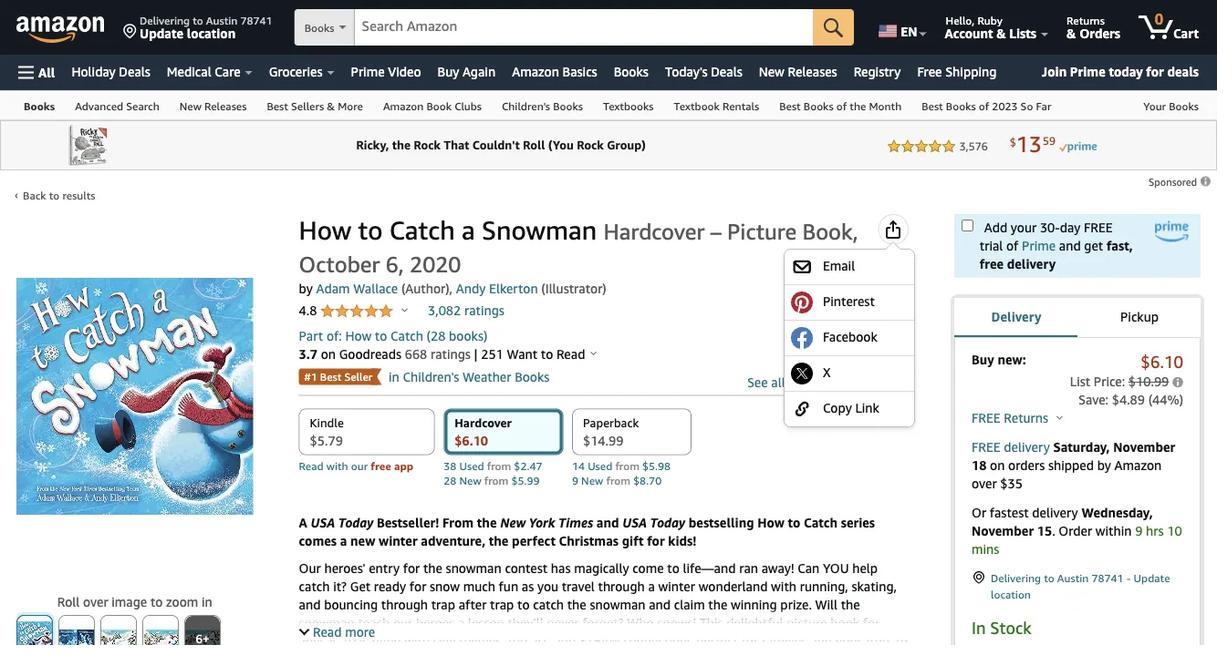 Task type: locate. For each thing, give the bounding box(es) containing it.
78741 inside delivering to austin 78741 update location
[[240, 14, 272, 26]]

silly
[[433, 634, 456, 646]]

delivering inside delivering to austin 78741 - update location
[[991, 572, 1041, 585]]

winter inside the our heroes' entry for the snowman contest has magically come to life―and ran away! can you help catch it? get ready for snow much fun as you travel through a winter wonderland with running, skating, and bouncing through trap after trap to catch the snowman and claim the winning prize. will the snowman teach our heroes a lesson they'll never forget? who snows! this delightful picture book for ages 4-10 is filled with silly rhymes, fun art, and steam connections perfect for families and educator
[[658, 579, 695, 594]]

1 deals from the left
[[119, 64, 150, 79]]

popover image up the saturday,
[[1057, 416, 1063, 420]]

0 vertical spatial new releases
[[759, 64, 837, 79]]

0 horizontal spatial trap
[[431, 598, 455, 613]]

new right 28
[[459, 475, 481, 488]]

buy inside navigation navigation
[[438, 64, 459, 79]]

& for account
[[997, 26, 1006, 41]]

hardcover for $6.10
[[455, 416, 512, 430]]

0 horizontal spatial deals
[[119, 64, 150, 79]]

usa up gift
[[623, 515, 647, 531]]

with
[[326, 460, 348, 473], [771, 579, 797, 594], [404, 634, 430, 646]]

1 horizontal spatial usa
[[623, 515, 647, 531]]

books inside search box
[[304, 21, 334, 34]]

books
[[304, 21, 334, 34], [614, 64, 649, 79], [24, 100, 55, 113], [553, 100, 583, 113], [804, 100, 834, 113], [946, 100, 976, 113], [1169, 100, 1199, 113], [515, 370, 550, 385]]

fun down the they'll
[[508, 634, 528, 646]]

38
[[444, 460, 456, 473]]

2 used from the left
[[588, 460, 612, 473]]

best inside "link"
[[267, 100, 288, 113]]

catch up 2020
[[389, 215, 455, 246]]

0 horizontal spatial update
[[140, 26, 183, 41]]

to up the they'll
[[517, 598, 530, 613]]

1 vertical spatial over
[[83, 595, 108, 610]]

medical care
[[167, 64, 241, 79]]

0 vertical spatial children's
[[502, 100, 550, 113]]

book
[[831, 616, 860, 631]]

books up groceries link
[[304, 21, 334, 34]]

how
[[299, 215, 351, 246], [345, 328, 372, 344], [757, 515, 785, 531]]

to inside bestselling how to catch series comes a new winter adventure, the perfect christmas gift for kids!
[[788, 515, 801, 531]]

austin inside delivering to austin 78741 update location
[[206, 14, 238, 26]]

snowman up 4-
[[299, 616, 355, 631]]

a down come
[[648, 579, 655, 594]]

78741 left -
[[1092, 572, 1124, 585]]

they'll
[[508, 616, 544, 631]]

best right rentals
[[779, 100, 801, 113]]

the left month
[[850, 100, 866, 113]]

free inside button
[[972, 411, 1001, 426]]

0 horizontal spatial delivering
[[140, 14, 190, 26]]

1 horizontal spatial 78741
[[1092, 572, 1124, 585]]

0 vertical spatial 78741
[[240, 14, 272, 26]]

orders
[[1008, 458, 1045, 474]]

delivering for update
[[140, 14, 190, 26]]

our
[[351, 460, 368, 473], [393, 616, 413, 631]]

new left york
[[500, 515, 526, 531]]

medical care link
[[159, 59, 261, 85]]

usa up comes
[[311, 515, 335, 531]]

1 vertical spatial with
[[771, 579, 797, 594]]

0 vertical spatial books link
[[606, 59, 657, 85]]

tab list containing delivery
[[954, 297, 1201, 339]]

to up medical care
[[193, 14, 203, 26]]

for down delightful
[[741, 634, 758, 646]]

10
[[1167, 524, 1182, 539], [341, 634, 356, 646]]

for right book
[[863, 616, 880, 631]]

families
[[762, 634, 807, 646]]

1 vertical spatial november
[[972, 524, 1034, 539]]

life―and
[[683, 561, 736, 576]]

location up medical care link
[[187, 26, 236, 41]]

0 horizontal spatial winter
[[379, 534, 418, 549]]

new down medical
[[179, 100, 202, 113]]

used inside 38 used from $2.47 28 new from $5.99
[[459, 460, 484, 473]]

new releases up best books of the month link
[[759, 64, 837, 79]]

251
[[481, 347, 503, 362]]

amazon inside the on orders shipped by amazon over $35
[[1115, 458, 1162, 474]]

78741 for update
[[1092, 572, 1124, 585]]

prime right join
[[1070, 64, 1106, 79]]

amazon image
[[16, 16, 105, 44]]

november for saturday, november 18
[[1113, 440, 1175, 455]]

free up free delivery
[[972, 411, 1001, 426]]

how up away!
[[757, 515, 785, 531]]

amazon up wednesday,
[[1115, 458, 1162, 474]]

2 deals from the left
[[711, 64, 742, 79]]

best for best books of the month
[[779, 100, 801, 113]]

None submit
[[813, 9, 854, 46], [17, 617, 52, 646], [59, 617, 94, 646], [101, 617, 136, 646], [143, 617, 178, 646], [813, 9, 854, 46], [17, 617, 52, 646], [59, 617, 94, 646], [101, 617, 136, 646], [143, 617, 178, 646]]

1 horizontal spatial hardcover
[[604, 219, 705, 245]]

books down the free shipping link
[[946, 100, 976, 113]]

1 vertical spatial delivering
[[991, 572, 1041, 585]]

$6.10 up $10.99
[[1141, 352, 1183, 372]]

as
[[522, 579, 534, 594]]

1 vertical spatial delivery
[[1004, 440, 1050, 455]]

used right "14"
[[588, 460, 612, 473]]

new releases link
[[751, 59, 845, 85], [169, 91, 257, 120]]

$14.99
[[583, 433, 624, 448]]

hardcover down weather
[[455, 416, 512, 430]]

best down free at the top right of the page
[[922, 100, 943, 113]]

14 used from $5.98 9 new from $8.70
[[572, 460, 671, 488]]

0 horizontal spatial buy
[[438, 64, 459, 79]]

1 horizontal spatial perfect
[[696, 634, 738, 646]]

1 horizontal spatial returns
[[1067, 14, 1105, 26]]

0 vertical spatial returns
[[1067, 14, 1105, 26]]

1 horizontal spatial $6.10
[[1141, 352, 1183, 372]]

children's down 668
[[403, 370, 459, 385]]

delivery for free
[[1007, 257, 1056, 272]]

advanced search
[[75, 100, 159, 113]]

1 horizontal spatial buy
[[972, 353, 994, 368]]

books)
[[449, 328, 488, 344]]

textbook rentals link
[[664, 91, 769, 120]]

more
[[338, 100, 363, 113]]

Books search field
[[294, 9, 854, 47]]

‹
[[15, 188, 18, 201]]

roll over image to zoom in
[[57, 595, 212, 610]]

today
[[338, 515, 373, 531], [650, 515, 685, 531]]

& inside returns & orders
[[1067, 26, 1076, 41]]

claim
[[674, 598, 705, 613]]

sponsored
[[1149, 177, 1200, 188]]

0 horizontal spatial on
[[321, 347, 336, 362]]

free down trial
[[980, 257, 1004, 272]]

1 used from the left
[[459, 460, 484, 473]]

prime left video
[[351, 64, 385, 79]]

of
[[836, 100, 847, 113], [979, 100, 989, 113], [1006, 239, 1019, 254]]

1 vertical spatial on
[[990, 458, 1005, 474]]

perfect down this
[[696, 634, 738, 646]]

and right x
[[837, 375, 859, 390]]

facebook image
[[791, 327, 813, 349]]

returns inside returns & orders
[[1067, 14, 1105, 26]]

see
[[747, 375, 768, 390]]

Search Amazon text field
[[354, 10, 813, 45]]

wednesday, november 15
[[972, 506, 1153, 539]]

rentals
[[723, 100, 759, 113]]

0 horizontal spatial prime
[[351, 64, 385, 79]]

1 horizontal spatial children's
[[502, 100, 550, 113]]

update inside delivering to austin 78741 - update location
[[1134, 572, 1170, 585]]

0 horizontal spatial today
[[338, 515, 373, 531]]

78741 inside delivering to austin 78741 - update location
[[1092, 572, 1124, 585]]

prime link
[[1022, 239, 1056, 254]]

bouncing
[[324, 598, 378, 613]]

delivery for fastest
[[1032, 506, 1078, 521]]

9 inside 9 hrs 10 mins
[[1135, 524, 1143, 539]]

ratings down (28
[[431, 347, 471, 362]]

1 vertical spatial books link
[[14, 91, 65, 120]]

releases
[[788, 64, 837, 79], [204, 100, 247, 113]]

1 horizontal spatial austin
[[1057, 572, 1089, 585]]

books link up textbooks link
[[606, 59, 657, 85]]

free left app
[[371, 460, 391, 473]]

read left popover icon
[[556, 347, 585, 362]]

deals for today's deals
[[711, 64, 742, 79]]

link
[[855, 400, 879, 415]]

1 horizontal spatial of
[[979, 100, 989, 113]]

2 horizontal spatial snowman
[[590, 598, 646, 613]]

amazon down video
[[383, 100, 424, 113]]

it?
[[333, 579, 347, 594]]

deals inside 'link'
[[119, 64, 150, 79]]

1 horizontal spatial over
[[972, 477, 997, 492]]

comes
[[299, 534, 337, 549]]

0 horizontal spatial hardcover
[[455, 416, 512, 430]]

0 horizontal spatial amazon
[[383, 100, 424, 113]]

image
[[112, 595, 147, 610]]

november inside the wednesday, november 15
[[972, 524, 1034, 539]]

1 horizontal spatial catch
[[533, 598, 564, 613]]

delivering inside delivering to austin 78741 update location
[[140, 14, 190, 26]]

perfect inside the our heroes' entry for the snowman contest has magically come to life―and ran away! can you help catch it? get ready for snow much fun as you travel through a winter wonderland with running, skating, and bouncing through trap after trap to catch the snowman and claim the winning prize. will the snowman teach our heroes a lesson they'll never forget? who snows! this delightful picture book for ages 4-10 is filled with silly rhymes, fun art, and steam connections perfect for families and educator
[[696, 634, 738, 646]]

medical
[[167, 64, 211, 79]]

1 vertical spatial by
[[1097, 458, 1111, 474]]

for left deals
[[1146, 64, 1164, 79]]

0 horizontal spatial children's
[[403, 370, 459, 385]]

fun
[[499, 579, 518, 594], [508, 634, 528, 646]]

1 horizontal spatial our
[[393, 616, 413, 631]]

1 horizontal spatial deals
[[711, 64, 742, 79]]

0 vertical spatial november
[[1113, 440, 1175, 455]]

2 horizontal spatial with
[[771, 579, 797, 594]]

your books link
[[1133, 91, 1209, 120]]

and up the christmas
[[597, 515, 619, 531]]

1 usa from the left
[[311, 515, 335, 531]]

0 vertical spatial hardcover
[[604, 219, 705, 245]]

1 horizontal spatial popover image
[[1057, 416, 1063, 420]]

2 trap from the left
[[490, 598, 514, 613]]

copy link
[[823, 400, 879, 415]]

today up new
[[338, 515, 373, 531]]

from
[[487, 460, 511, 473], [615, 460, 639, 473], [484, 475, 508, 488], [606, 475, 630, 488]]

zoom
[[166, 595, 198, 610]]

1 horizontal spatial used
[[588, 460, 612, 473]]

month
[[869, 100, 902, 113]]

28
[[444, 475, 456, 488]]

1 vertical spatial returns
[[1004, 411, 1048, 426]]

&
[[997, 26, 1006, 41], [1067, 26, 1076, 41], [327, 100, 335, 113]]

november down the save: $4.89 (44%)
[[1113, 440, 1175, 455]]

popover image up part of: how to catch (28 books) link
[[402, 308, 408, 312]]

bestselling
[[689, 515, 754, 531]]

lesson
[[468, 616, 504, 631]]

our up filled
[[393, 616, 413, 631]]

2 vertical spatial with
[[404, 634, 430, 646]]

x image
[[791, 363, 813, 385]]

groceries
[[269, 64, 323, 79]]

new releases link up best books of the month link
[[751, 59, 845, 85]]

free for free returns
[[972, 411, 1001, 426]]

used inside 14 used from $5.98 9 new from $8.70
[[588, 460, 612, 473]]

0 horizontal spatial 78741
[[240, 14, 272, 26]]

a left new
[[340, 534, 347, 549]]

of for 2023
[[979, 100, 989, 113]]

holiday deals
[[72, 64, 150, 79]]

delivering down mins
[[991, 572, 1041, 585]]

used right 38
[[459, 460, 484, 473]]

2 vertical spatial amazon
[[1115, 458, 1162, 474]]

2 today from the left
[[650, 515, 685, 531]]

app
[[394, 460, 414, 473]]

wallace
[[353, 281, 398, 297]]

free inside add your 30-day free trial of
[[1084, 220, 1113, 235]]

new down "14"
[[581, 475, 603, 488]]

0 vertical spatial delivery
[[1007, 257, 1056, 272]]

0 vertical spatial winter
[[379, 534, 418, 549]]

delivery inside fast, free delivery
[[1007, 257, 1056, 272]]

best for best sellers & more
[[267, 100, 288, 113]]

to right back
[[49, 189, 60, 202]]

buy left new:
[[972, 353, 994, 368]]

returns up free delivery
[[1004, 411, 1048, 426]]

or fastest delivery
[[972, 506, 1082, 521]]

in children's weather books
[[389, 370, 550, 385]]

0 horizontal spatial new releases
[[179, 100, 247, 113]]

0 vertical spatial amazon
[[512, 64, 559, 79]]

the up book
[[841, 598, 860, 613]]

releases up best books of the month link
[[788, 64, 837, 79]]

popover image inside the free returns button
[[1057, 416, 1063, 420]]

15
[[1037, 524, 1052, 539]]

1 horizontal spatial through
[[598, 579, 645, 594]]

and up extender expand image
[[299, 598, 321, 613]]

1 horizontal spatial 9
[[1135, 524, 1143, 539]]

winter down bestseller!
[[379, 534, 418, 549]]

0 horizontal spatial snowman
[[299, 616, 355, 631]]

registry link
[[845, 59, 909, 85]]

how to catch a snowman image
[[16, 278, 253, 515]]

1 vertical spatial hardcover
[[455, 416, 512, 430]]

1 vertical spatial 10
[[341, 634, 356, 646]]

1 today from the left
[[338, 515, 373, 531]]

2 vertical spatial free
[[972, 440, 1001, 455]]

0 vertical spatial by
[[299, 281, 313, 297]]

from
[[442, 515, 474, 531]]

delivery up .
[[1032, 506, 1078, 521]]

hrs
[[1146, 524, 1164, 539]]

0 horizontal spatial catch
[[299, 579, 330, 594]]

hello,
[[946, 14, 975, 26]]

0 vertical spatial update
[[140, 26, 183, 41]]

for
[[1146, 64, 1164, 79], [647, 534, 665, 549], [403, 561, 420, 576], [409, 579, 426, 594], [863, 616, 880, 631], [741, 634, 758, 646]]

None checkbox
[[962, 220, 974, 232]]

trap
[[431, 598, 455, 613], [490, 598, 514, 613]]

and get
[[1056, 239, 1107, 254]]

1 vertical spatial our
[[393, 616, 413, 631]]

our left app
[[351, 460, 368, 473]]

of left 2023
[[979, 100, 989, 113]]

best
[[267, 100, 288, 113], [779, 100, 801, 113], [922, 100, 943, 113], [320, 371, 341, 384]]

0 horizontal spatial releases
[[204, 100, 247, 113]]

new inside 38 used from $2.47 28 new from $5.99
[[459, 475, 481, 488]]

by up 4.8
[[299, 281, 313, 297]]

free shipping
[[917, 64, 997, 79]]

november down fastest
[[972, 524, 1034, 539]]

ratings
[[464, 303, 504, 318], [431, 347, 471, 362]]

winter
[[379, 534, 418, 549], [658, 579, 695, 594]]

0 vertical spatial 10
[[1167, 524, 1182, 539]]

9 down "14"
[[572, 475, 578, 488]]

your books
[[1143, 100, 1199, 113]]

delivery up orders
[[1004, 440, 1050, 455]]

account & lists
[[945, 26, 1037, 41]]

over right roll
[[83, 595, 108, 610]]

facebook link
[[791, 327, 908, 349]]

deals up textbook rentals link
[[711, 64, 742, 79]]

free
[[1084, 220, 1113, 235], [972, 411, 1001, 426], [972, 440, 1001, 455]]

november inside saturday, november 18
[[1113, 440, 1175, 455]]

lists
[[1009, 26, 1037, 41]]

0 horizontal spatial 10
[[341, 634, 356, 646]]

amazon up children's books link at the top
[[512, 64, 559, 79]]

ratings down andy elkerton link on the top of the page
[[464, 303, 504, 318]]

0 horizontal spatial perfect
[[512, 534, 556, 549]]

on
[[321, 347, 336, 362], [990, 458, 1005, 474]]

best left sellers
[[267, 100, 288, 113]]

hardcover inside the hardcover – picture book, october 6, 2020
[[604, 219, 705, 245]]

1 horizontal spatial with
[[404, 634, 430, 646]]

0 horizontal spatial austin
[[206, 14, 238, 26]]

10 left is
[[341, 634, 356, 646]]

roll
[[57, 595, 80, 610]]

1 horizontal spatial prime
[[1022, 239, 1056, 254]]

to down 9 hrs 10 mins
[[1044, 572, 1054, 585]]

today up "kids!"
[[650, 515, 685, 531]]

austin up care
[[206, 14, 238, 26]]

2020
[[410, 251, 461, 278]]

& left orders
[[1067, 26, 1076, 41]]

from left $2.47
[[487, 460, 511, 473]]

1 horizontal spatial by
[[1097, 458, 1111, 474]]

0 horizontal spatial books link
[[14, 91, 65, 120]]

by down the saturday,
[[1097, 458, 1111, 474]]

of inside best books of the month link
[[836, 100, 847, 113]]

of inside best books of 2023 so far link
[[979, 100, 989, 113]]

new releases down medical care link
[[179, 100, 247, 113]]

2 vertical spatial read
[[313, 625, 342, 640]]

1 horizontal spatial &
[[997, 26, 1006, 41]]

2 horizontal spatial &
[[1067, 26, 1076, 41]]

used for 9 new
[[588, 460, 612, 473]]

amazon basics link
[[504, 59, 606, 85]]

children's down amazon basics link
[[502, 100, 550, 113]]

free returns button
[[972, 410, 1063, 428]]

tab list
[[954, 297, 1201, 339]]

add your 30-day free trial of
[[980, 220, 1113, 254]]

0 vertical spatial buy
[[438, 64, 459, 79]]

free inside fast, free delivery
[[980, 257, 1004, 272]]

0 vertical spatial popover image
[[402, 308, 408, 312]]

0 vertical spatial 9
[[572, 475, 578, 488]]

0 vertical spatial how
[[299, 215, 351, 246]]

1 horizontal spatial delivering
[[991, 572, 1041, 585]]

winter up claim
[[658, 579, 695, 594]]

0 horizontal spatial popover image
[[402, 308, 408, 312]]

amazon for amazon basics
[[512, 64, 559, 79]]

returns inside the free returns button
[[1004, 411, 1048, 426]]

buy new:
[[972, 353, 1026, 368]]

best books of the month
[[779, 100, 902, 113]]

weather
[[462, 370, 511, 385]]

free for free delivery
[[972, 440, 1001, 455]]

for right gift
[[647, 534, 665, 549]]

0 horizontal spatial usa
[[311, 515, 335, 531]]

of right trial
[[1006, 239, 1019, 254]]

.
[[1052, 524, 1055, 539]]

results
[[62, 189, 95, 202]]

hardcover left –
[[604, 219, 705, 245]]

to inside delivering to austin 78741 - update location
[[1044, 572, 1054, 585]]

popover image
[[590, 351, 597, 356]]

1 vertical spatial read
[[299, 460, 324, 473]]

catch up 668
[[390, 328, 423, 344]]

by
[[299, 281, 313, 297], [1097, 458, 1111, 474]]

prime
[[1070, 64, 1106, 79], [351, 64, 385, 79], [1022, 239, 1056, 254]]

1 horizontal spatial amazon
[[512, 64, 559, 79]]

new up rentals
[[759, 64, 785, 79]]

pickup link
[[1078, 297, 1201, 339]]

amazon basics
[[512, 64, 597, 79]]

9 inside 14 used from $5.98 9 new from $8.70
[[572, 475, 578, 488]]

deals inside "link"
[[711, 64, 742, 79]]

1 horizontal spatial today
[[650, 515, 685, 531]]

by inside the on orders shipped by amazon over $35
[[1097, 458, 1111, 474]]

the inside navigation navigation
[[850, 100, 866, 113]]

free up get
[[1084, 220, 1113, 235]]

on down of:
[[321, 347, 336, 362]]

2 usa from the left
[[623, 515, 647, 531]]

austin inside delivering to austin 78741 - update location
[[1057, 572, 1089, 585]]

1 vertical spatial free
[[972, 411, 1001, 426]]

popover image
[[402, 308, 408, 312], [1057, 416, 1063, 420]]

0 horizontal spatial 9
[[572, 475, 578, 488]]

0 vertical spatial catch
[[299, 579, 330, 594]]



Task type: describe. For each thing, give the bounding box(es) containing it.
prime for 'prime' link
[[1022, 239, 1056, 254]]

books down 251 want to read
[[515, 370, 550, 385]]

all
[[771, 375, 785, 390]]

email link
[[791, 256, 908, 278]]

1 vertical spatial snowman
[[590, 598, 646, 613]]

1 trap from the left
[[431, 598, 455, 613]]

of for the
[[836, 100, 847, 113]]

october
[[299, 251, 380, 278]]

winning
[[731, 598, 777, 613]]

austin for location
[[206, 14, 238, 26]]

to right come
[[667, 561, 680, 576]]

trial
[[980, 239, 1003, 254]]

textbooks
[[603, 100, 654, 113]]

children's books link
[[492, 91, 593, 120]]

0 horizontal spatial by
[[299, 281, 313, 297]]

best right #1
[[320, 371, 341, 384]]

the up snow
[[423, 561, 442, 576]]

0 vertical spatial releases
[[788, 64, 837, 79]]

1 horizontal spatial new releases
[[759, 64, 837, 79]]

#1 best seller
[[304, 371, 373, 384]]

help
[[852, 561, 878, 576]]

$5.98
[[642, 460, 671, 473]]

delightful
[[726, 616, 783, 631]]

0 vertical spatial on
[[321, 347, 336, 362]]

part of: how to catch (28 books)
[[299, 328, 488, 344]]

2 vertical spatial snowman
[[299, 616, 355, 631]]

3.7 on goodreads 668 ratings |
[[299, 347, 481, 362]]

to right want
[[541, 347, 553, 362]]

read for read with our free app
[[299, 460, 324, 473]]

sellers
[[291, 100, 324, 113]]

1 vertical spatial new releases
[[179, 100, 247, 113]]

1 vertical spatial catch
[[390, 328, 423, 344]]

shipping
[[945, 64, 997, 79]]

a down after
[[458, 616, 465, 631]]

78741 for location
[[240, 14, 272, 26]]

ran
[[739, 561, 758, 576]]

more
[[345, 625, 375, 640]]

books down all button
[[24, 100, 55, 113]]

0 vertical spatial read
[[556, 347, 585, 362]]

from left "$5.99" at the left bottom of the page
[[484, 475, 508, 488]]

0 vertical spatial ratings
[[464, 303, 504, 318]]

#1
[[304, 371, 317, 384]]

0 vertical spatial new releases link
[[751, 59, 845, 85]]

location inside delivering to austin 78741 update location
[[187, 26, 236, 41]]

today's deals link
[[657, 59, 751, 85]]

for left snow
[[409, 579, 426, 594]]

a up the andy
[[462, 215, 475, 246]]

buy for buy again
[[438, 64, 459, 79]]

251 goodreads community members want to read element
[[481, 347, 585, 362]]

day
[[1060, 220, 1081, 235]]

amazon book clubs link
[[373, 91, 492, 120]]

0 horizontal spatial new releases link
[[169, 91, 257, 120]]

catch inside bestselling how to catch series comes a new winter adventure, the perfect christmas gift for kids!
[[804, 515, 838, 531]]

books down basics
[[553, 100, 583, 113]]

on inside the on orders shipped by amazon over $35
[[990, 458, 1005, 474]]

books left month
[[804, 100, 834, 113]]

from left $8.70 in the bottom right of the page
[[606, 475, 630, 488]]

0 vertical spatial catch
[[389, 215, 455, 246]]

extender expand image
[[299, 626, 310, 636]]

6+ submit
[[185, 617, 220, 646]]

and down never
[[554, 634, 576, 646]]

hardcover for –
[[604, 219, 705, 245]]

1 vertical spatial fun
[[508, 634, 528, 646]]

1 vertical spatial how
[[345, 328, 372, 344]]

within
[[1096, 524, 1132, 539]]

our inside the our heroes' entry for the snowman contest has magically come to life―and ran away! can you help catch it? get ready for snow much fun as you travel through a winter wonderland with running, skating, and bouncing through trap after trap to catch the snowman and claim the winning prize. will the snowman teach our heroes a lesson they'll never forget? who snows! this delightful picture book for ages 4-10 is filled with silly rhymes, fun art, and steam connections perfect for families and educator
[[393, 616, 413, 631]]

today's deals
[[665, 64, 742, 79]]

on orders shipped by amazon over $35
[[972, 458, 1162, 492]]

0 horizontal spatial free
[[371, 460, 391, 473]]

fast,
[[1107, 239, 1133, 254]]

after
[[459, 598, 487, 613]]

for right entry
[[403, 561, 420, 576]]

best for best books of 2023 so far
[[922, 100, 943, 113]]

new inside 14 used from $5.98 9 new from $8.70
[[581, 475, 603, 488]]

to inside ‹ back to results
[[49, 189, 60, 202]]

1 horizontal spatial books link
[[606, 59, 657, 85]]

best books of 2023 so far
[[922, 100, 1051, 113]]

for inside join prime today for deals link
[[1146, 64, 1164, 79]]

9 hrs 10 mins
[[972, 524, 1182, 557]]

buy for buy new:
[[972, 353, 994, 368]]

0 horizontal spatial through
[[381, 598, 428, 613]]

$35
[[1000, 477, 1023, 492]]

navigation navigation
[[0, 0, 1217, 120]]

2023
[[992, 100, 1018, 113]]

get
[[350, 579, 371, 594]]

the right the from
[[477, 515, 497, 531]]

amazon prime logo image
[[1155, 221, 1188, 242]]

0 vertical spatial fun
[[499, 579, 518, 594]]

wonderland
[[699, 579, 768, 594]]

november for wednesday, november 15
[[972, 524, 1034, 539]]

free delivery
[[972, 440, 1050, 455]]

formats
[[789, 375, 834, 390]]

to up 3.7 on goodreads 668 ratings |
[[375, 328, 387, 344]]

amazon for amazon book clubs
[[383, 100, 424, 113]]

sponsored link
[[1149, 173, 1213, 192]]

over inside the on orders shipped by amazon over $35
[[972, 477, 997, 492]]

popover image inside 4.8 button
[[402, 308, 408, 312]]

seller
[[344, 371, 373, 384]]

delivering for -
[[991, 572, 1041, 585]]

4.8
[[299, 303, 320, 318]]

contest
[[505, 561, 548, 576]]

children's books
[[502, 100, 583, 113]]

series
[[841, 515, 875, 531]]

our
[[299, 561, 321, 576]]

search
[[126, 100, 159, 113]]

copy link link
[[791, 399, 908, 420]]

0 vertical spatial with
[[326, 460, 348, 473]]

steam
[[579, 634, 620, 646]]

children's inside navigation navigation
[[502, 100, 550, 113]]

free returns
[[972, 411, 1052, 426]]

video
[[388, 64, 421, 79]]

austin for update
[[1057, 572, 1089, 585]]

free delivery link
[[972, 440, 1050, 455]]

leave feedback on sponsored ad element
[[1149, 177, 1213, 188]]

pinterest image
[[791, 292, 813, 314]]

has
[[551, 561, 571, 576]]

is
[[359, 634, 368, 646]]

your
[[1143, 100, 1166, 113]]

1 horizontal spatial snowman
[[446, 561, 502, 576]]

251 want to read button
[[481, 347, 597, 362]]

10 inside 9 hrs 10 mins
[[1167, 524, 1182, 539]]

wednesday,
[[1082, 506, 1153, 521]]

–
[[710, 219, 721, 245]]

andy elkerton link
[[456, 281, 538, 297]]

read for read more
[[313, 625, 342, 640]]

(author),
[[401, 281, 453, 297]]

the down travel
[[567, 598, 586, 613]]

0 vertical spatial $6.10
[[1141, 352, 1183, 372]]

new:
[[998, 353, 1026, 368]]

the inside bestselling how to catch series comes a new winter adventure, the perfect christmas gift for kids!
[[489, 534, 509, 549]]

to left "zoom"
[[150, 595, 163, 610]]

0
[[1155, 10, 1163, 28]]

and up snows!
[[649, 598, 671, 613]]

back
[[23, 189, 46, 202]]

38 used from $2.47 28 new from $5.99
[[444, 460, 542, 488]]

x
[[823, 365, 831, 380]]

10 inside the our heroes' entry for the snowman contest has magically come to life―and ran away! can you help catch it? get ready for snow much fun as you travel through a winter wonderland with running, skating, and bouncing through trap after trap to catch the snowman and claim the winning prize. will the snowman teach our heroes a lesson they'll never forget? who snows! this delightful picture book for ages 4-10 is filled with silly rhymes, fun art, and steam connections perfect for families and educator
[[341, 634, 356, 646]]

and down day at top right
[[1059, 239, 1081, 254]]

read with our free app
[[299, 460, 414, 473]]

textbook rentals
[[674, 100, 759, 113]]

4-
[[329, 634, 341, 646]]

$5.79
[[310, 433, 343, 448]]

used for 28 new
[[459, 460, 484, 473]]

best books of the month link
[[769, 91, 912, 120]]

read more
[[313, 625, 375, 640]]

pinterest link
[[791, 292, 908, 314]]

email image
[[791, 256, 813, 278]]

from up $8.70 in the bottom right of the page
[[615, 460, 639, 473]]

books up textbooks link
[[614, 64, 649, 79]]

advanced
[[75, 100, 123, 113]]

$6.10 inside "hardcover $6.10"
[[455, 433, 488, 448]]

en
[[901, 24, 917, 39]]

the up this
[[708, 598, 727, 613]]

18
[[972, 458, 987, 474]]

|
[[474, 347, 478, 362]]

cart
[[1173, 26, 1199, 41]]

0 horizontal spatial in
[[202, 595, 212, 610]]

668
[[405, 347, 427, 362]]

prime for prime video
[[351, 64, 385, 79]]

never
[[547, 616, 579, 631]]

running,
[[800, 579, 848, 594]]

update inside delivering to austin 78741 update location
[[140, 26, 183, 41]]

6,
[[386, 251, 404, 278]]

a inside bestselling how to catch series comes a new winter adventure, the perfect christmas gift for kids!
[[340, 534, 347, 549]]

pickup
[[1120, 310, 1159, 325]]

to inside delivering to austin 78741 update location
[[193, 14, 203, 26]]

clubs
[[454, 100, 482, 113]]

and down picture
[[810, 634, 832, 646]]

location inside delivering to austin 78741 - update location
[[991, 588, 1031, 601]]

join
[[1042, 64, 1067, 79]]

snow
[[430, 579, 460, 594]]

buy again link
[[429, 59, 504, 85]]

0 horizontal spatial over
[[83, 595, 108, 610]]

1 horizontal spatial in
[[389, 370, 399, 385]]

& inside "link"
[[327, 100, 335, 113]]

forget?
[[582, 616, 624, 631]]

a usa today bestseller! from the new york times and usa today
[[299, 515, 685, 531]]

perfect inside bestselling how to catch series comes a new winter adventure, the perfect christmas gift for kids!
[[512, 534, 556, 549]]

books right your
[[1169, 100, 1199, 113]]

hardcover $6.10
[[455, 416, 512, 448]]

0 horizontal spatial our
[[351, 460, 368, 473]]

1 vertical spatial children's
[[403, 370, 459, 385]]

deals for holiday deals
[[119, 64, 150, 79]]

4.8 button
[[299, 303, 408, 321]]

for inside bestselling how to catch series comes a new winter adventure, the perfect christmas gift for kids!
[[647, 534, 665, 549]]

of inside add your 30-day free trial of
[[1006, 239, 1019, 254]]

to up october
[[358, 215, 383, 246]]

winter inside bestselling how to catch series comes a new winter adventure, the perfect christmas gift for kids!
[[379, 534, 418, 549]]

how inside bestselling how to catch series comes a new winter adventure, the perfect christmas gift for kids!
[[757, 515, 785, 531]]

. order within
[[1052, 524, 1135, 539]]

2 horizontal spatial prime
[[1070, 64, 1106, 79]]

-
[[1127, 572, 1131, 585]]

1 vertical spatial ratings
[[431, 347, 471, 362]]

1 vertical spatial catch
[[533, 598, 564, 613]]

0 vertical spatial through
[[598, 579, 645, 594]]

snowman
[[482, 215, 597, 246]]

copy link image
[[791, 399, 813, 420]]

part
[[299, 328, 323, 344]]

& for returns
[[1067, 26, 1076, 41]]



Task type: vqa. For each thing, say whether or not it's contained in the screenshot.
password field
no



